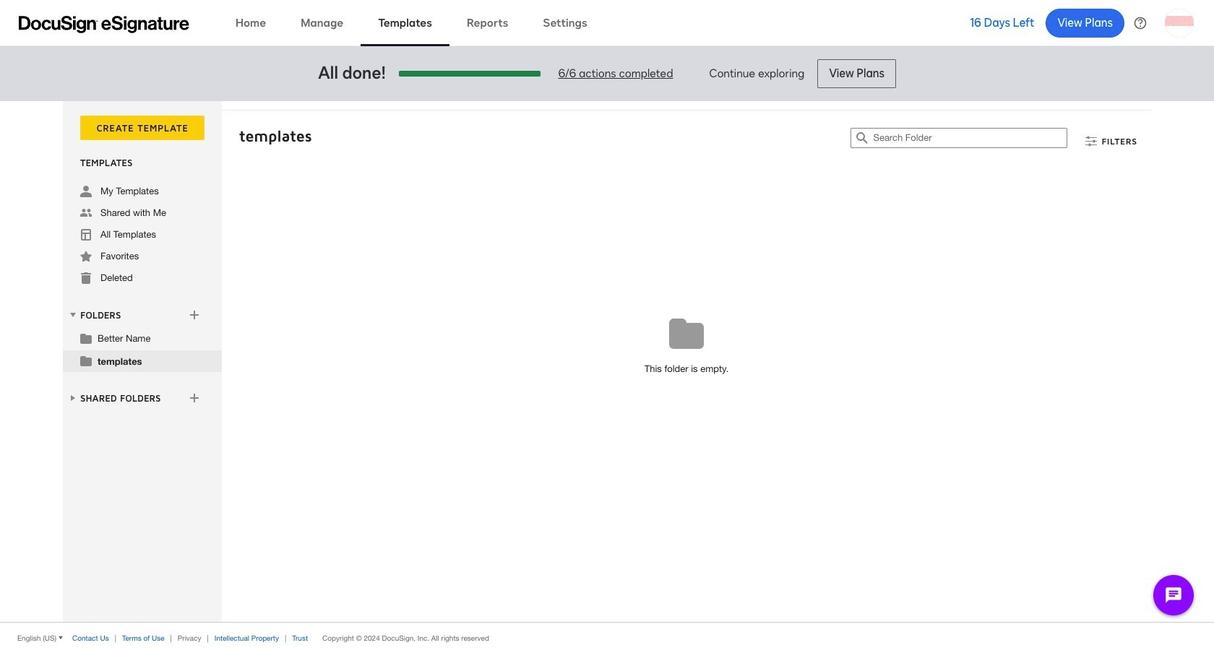 Task type: locate. For each thing, give the bounding box(es) containing it.
star filled image
[[80, 251, 92, 262]]

view folders image
[[67, 309, 79, 321]]

more info region
[[0, 622, 1214, 653]]

docusign esignature image
[[19, 16, 189, 33]]

your uploaded profile image image
[[1165, 8, 1194, 37]]

folder image
[[80, 333, 92, 344]]



Task type: describe. For each thing, give the bounding box(es) containing it.
folder image
[[80, 355, 92, 366]]

templates image
[[80, 229, 92, 241]]

secondary navigation region
[[63, 101, 1155, 622]]

shared image
[[80, 207, 92, 219]]

user image
[[80, 186, 92, 197]]

Search Folder text field
[[874, 129, 1067, 147]]

view shared folders image
[[67, 392, 79, 404]]

trash image
[[80, 273, 92, 284]]



Task type: vqa. For each thing, say whether or not it's contained in the screenshot.
VIEW FOLDERS image
yes



